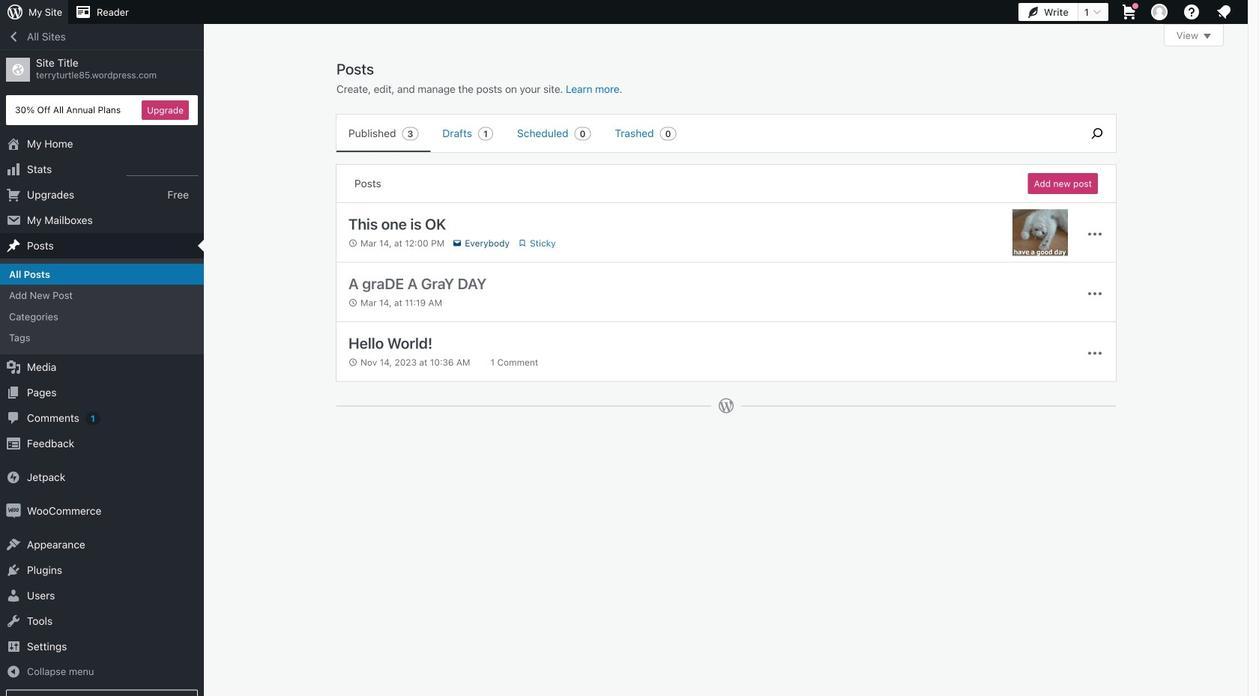 Task type: vqa. For each thing, say whether or not it's contained in the screenshot.
Jetpack to the bottom
no



Task type: locate. For each thing, give the bounding box(es) containing it.
1 vertical spatial toggle menu image
[[1087, 344, 1105, 362]]

main content
[[336, 24, 1225, 429]]

toggle menu image
[[1087, 225, 1105, 243]]

toggle menu image
[[1087, 285, 1105, 303], [1087, 344, 1105, 362]]

2 img image from the top
[[6, 504, 21, 519]]

None search field
[[1079, 115, 1117, 152]]

0 vertical spatial img image
[[6, 470, 21, 485]]

menu
[[337, 115, 1072, 152]]

manage your notifications image
[[1216, 3, 1234, 21]]

help image
[[1183, 3, 1201, 21]]

2 toggle menu image from the top
[[1087, 344, 1105, 362]]

0 vertical spatial toggle menu image
[[1087, 285, 1105, 303]]

img image
[[6, 470, 21, 485], [6, 504, 21, 519]]

1 vertical spatial img image
[[6, 504, 21, 519]]



Task type: describe. For each thing, give the bounding box(es) containing it.
1 toggle menu image from the top
[[1087, 285, 1105, 303]]

closed image
[[1204, 34, 1212, 39]]

my profile image
[[1152, 4, 1168, 20]]

highest hourly views 0 image
[[127, 166, 198, 176]]

my shopping cart image
[[1121, 3, 1139, 21]]

1 img image from the top
[[6, 470, 21, 485]]

open search image
[[1079, 124, 1117, 142]]



